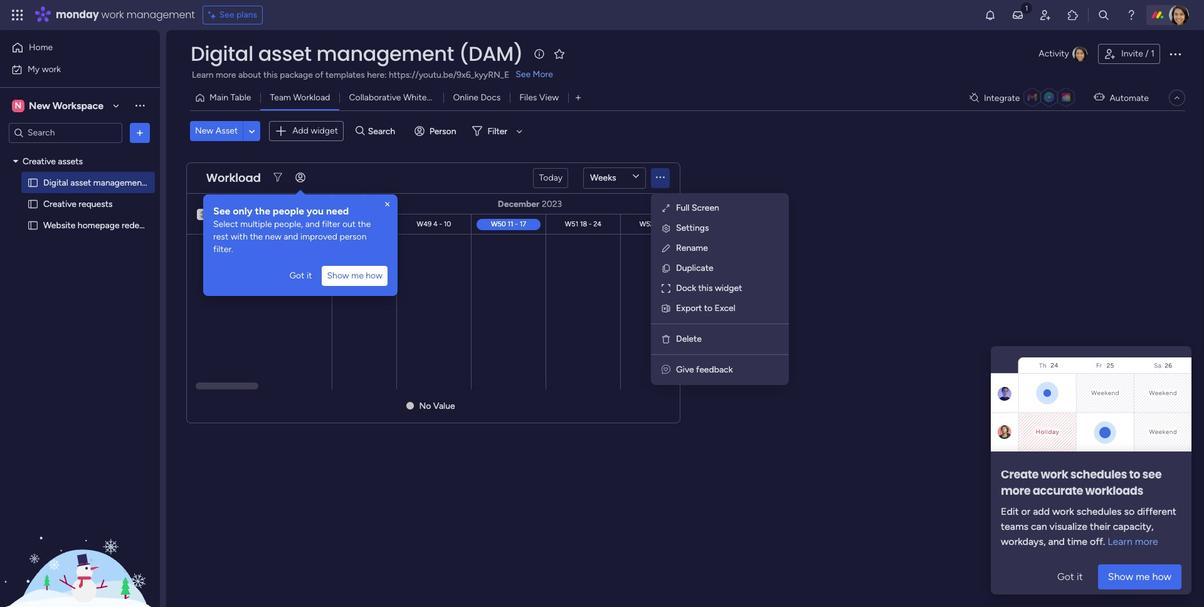 Task type: vqa. For each thing, say whether or not it's contained in the screenshot.
the 'upload your photo'
no



Task type: describe. For each thing, give the bounding box(es) containing it.
workload inside 'button'
[[293, 92, 330, 103]]

give feedback
[[676, 365, 733, 375]]

feedback
[[697, 365, 733, 375]]

help
[[1109, 576, 1131, 588]]

see only the people you need heading
[[213, 204, 388, 218]]

redesign
[[122, 220, 156, 231]]

filter.
[[213, 244, 233, 254]]

see for only
[[213, 205, 231, 217]]

export
[[676, 303, 702, 314]]

1 horizontal spatial show me how button
[[1099, 565, 1182, 590]]

home button
[[8, 38, 135, 58]]

only
[[233, 205, 253, 217]]

27
[[366, 220, 374, 228]]

my work
[[28, 64, 61, 74]]

collaborative whiteboard online docs
[[349, 92, 501, 103]]

creative for creative requests
[[43, 199, 76, 209]]

visualize
[[1050, 521, 1088, 533]]

see plans button
[[202, 6, 263, 24]]

public board image for creative requests
[[27, 198, 39, 210]]

select
[[213, 219, 238, 229]]

w51
[[565, 220, 579, 228]]

3 - from the left
[[376, 220, 379, 228]]

workspace selection element
[[12, 98, 105, 113]]

schedules inside 'edit or add work schedules so different teams can visualize their capacity, workdays, and time off.'
[[1077, 506, 1122, 518]]

or
[[1022, 506, 1031, 518]]

filter
[[322, 219, 340, 229]]

create work schedules to see more accurate workloads
[[1001, 467, 1162, 499]]

learn more link
[[1106, 536, 1159, 548]]

can
[[1032, 521, 1048, 533]]

1 horizontal spatial me
[[1136, 571, 1150, 583]]

delete
[[676, 334, 702, 344]]

create
[[1001, 467, 1039, 483]]

w52
[[640, 220, 654, 228]]

dapulse integrations image
[[970, 93, 979, 103]]

schedules inside 'create work schedules to see more accurate workloads'
[[1071, 467, 1128, 483]]

files view
[[520, 92, 559, 103]]

you
[[307, 205, 324, 217]]

w49   4 - 10
[[417, 220, 451, 228]]

no
[[419, 401, 431, 411]]

add
[[293, 125, 309, 136]]

got for leftmost show me how button
[[290, 270, 305, 281]]

integrate
[[984, 93, 1021, 103]]

26
[[296, 220, 304, 228]]

person
[[340, 231, 367, 242]]

w52   25 - 31
[[640, 220, 677, 228]]

2 vertical spatial the
[[250, 231, 263, 242]]

notifications image
[[985, 9, 997, 21]]

digital inside list box
[[43, 177, 68, 188]]

0 vertical spatial management
[[127, 8, 195, 22]]

full screen image
[[661, 203, 671, 213]]

apps image
[[1067, 9, 1080, 21]]

main table
[[210, 92, 251, 103]]

asset
[[216, 126, 238, 136]]

got it for the rightmost show me how button's got it button
[[1058, 571, 1084, 583]]

25
[[656, 220, 664, 228]]

see more link
[[515, 68, 555, 81]]

my work button
[[8, 59, 135, 79]]

help button
[[1098, 572, 1142, 592]]

this inside learn more about this package of templates here: https://youtu.be/9x6_kyyrn_e see more
[[263, 70, 278, 80]]

17
[[520, 220, 527, 228]]

Digital asset management (DAM) field
[[188, 40, 526, 68]]

new asset
[[195, 126, 238, 136]]

excel
[[715, 303, 736, 314]]

0 horizontal spatial and
[[284, 231, 298, 242]]

0 horizontal spatial it
[[307, 270, 312, 281]]

select product image
[[11, 9, 24, 21]]

workdays,
[[1001, 536, 1046, 548]]

w48
[[335, 220, 350, 228]]

close image
[[383, 199, 393, 209]]

help image
[[1126, 9, 1138, 21]]

learn for learn more about this package of templates here: https://youtu.be/9x6_kyyrn_e see more
[[192, 70, 214, 80]]

w47   20 - 26
[[266, 220, 304, 228]]

0 horizontal spatial asset
[[70, 177, 91, 188]]

give
[[676, 365, 694, 375]]

0 horizontal spatial workload
[[206, 170, 261, 186]]

invite / 1 button
[[1099, 44, 1161, 64]]

show me how for the rightmost show me how button
[[1109, 571, 1172, 583]]

creative requests
[[43, 199, 113, 209]]

monday
[[56, 8, 99, 22]]

monday work management
[[56, 8, 195, 22]]

weeks
[[590, 172, 617, 183]]

person
[[430, 126, 456, 137]]

see for plans
[[219, 9, 234, 20]]

full
[[676, 203, 690, 213]]

- for w51   18 - 24
[[589, 220, 592, 228]]

digital asset management (dam) inside list box
[[43, 177, 173, 188]]

widget inside popup button
[[311, 125, 338, 136]]

james peterson image
[[1170, 5, 1190, 25]]

work for monday
[[101, 8, 124, 22]]

files
[[520, 92, 537, 103]]

improved
[[301, 231, 338, 242]]

2023 for november 2023
[[217, 198, 237, 209]]

see inside learn more about this package of templates here: https://youtu.be/9x6_kyyrn_e see more
[[516, 69, 531, 80]]

0 horizontal spatial options image
[[134, 126, 146, 139]]

1 horizontal spatial options image
[[1168, 46, 1183, 61]]

2023 for december 2023
[[542, 198, 562, 209]]

off.
[[1090, 536, 1106, 548]]

and inside 'edit or add work schedules so different teams can visualize their capacity, workdays, and time off.'
[[1049, 536, 1065, 548]]

v2 collapse up image
[[197, 208, 208, 216]]

v2 user feedback image
[[662, 365, 671, 375]]

collaborative whiteboard button
[[340, 88, 450, 108]]

add widget
[[293, 125, 338, 136]]

24
[[594, 220, 602, 228]]

- for w47   20 - 26
[[292, 220, 295, 228]]

add view image
[[576, 93, 581, 103]]

dock this widget image
[[661, 284, 671, 294]]

1 vertical spatial the
[[358, 219, 371, 229]]

add to favorites image
[[553, 47, 566, 60]]

workspace image
[[12, 99, 24, 113]]

w46
[[192, 220, 207, 228]]

filter
[[488, 126, 508, 137]]

view
[[539, 92, 559, 103]]

- for w49   4 - 10
[[440, 220, 442, 228]]

team workload button
[[261, 88, 340, 108]]

19
[[222, 220, 228, 228]]

learn for learn more
[[1108, 536, 1133, 548]]

lottie animation element
[[0, 481, 160, 607]]

20
[[282, 220, 290, 228]]

got it button for the rightmost show me how button
[[1048, 565, 1094, 590]]

templates
[[326, 70, 365, 80]]

no value
[[419, 401, 455, 411]]

0 vertical spatial the
[[255, 205, 270, 217]]

0 vertical spatial me
[[352, 270, 364, 281]]

show board description image
[[532, 48, 547, 60]]

different
[[1138, 506, 1177, 518]]

see
[[1143, 467, 1162, 483]]

people,
[[274, 219, 303, 229]]

v2 funnel image
[[274, 173, 282, 182]]

v2 search image
[[356, 124, 365, 138]]

how for leftmost show me how button
[[366, 270, 383, 281]]

1 horizontal spatial widget
[[715, 283, 743, 294]]

option inside list box
[[0, 150, 160, 152]]



Task type: locate. For each thing, give the bounding box(es) containing it.
more down create
[[1001, 483, 1031, 499]]

(dam) inside list box
[[147, 177, 173, 188]]

about
[[238, 70, 261, 80]]

edit or add work schedules so different teams can visualize their capacity, workdays, and time off.
[[1001, 506, 1177, 548]]

got for the rightmost show me how button
[[1058, 571, 1075, 583]]

0 horizontal spatial got it
[[290, 270, 312, 281]]

0 horizontal spatial digital asset management (dam)
[[43, 177, 173, 188]]

show for the rightmost show me how button
[[1109, 571, 1134, 583]]

13
[[209, 220, 215, 228]]

1 image
[[1022, 1, 1033, 15]]

0 horizontal spatial show me how
[[327, 270, 383, 281]]

0 horizontal spatial widget
[[311, 125, 338, 136]]

see inside see only the people you need select multiple people, and filter out the rest with the new and improved person filter.
[[213, 205, 231, 217]]

menu containing full screen
[[651, 193, 789, 385]]

learn up main
[[192, 70, 214, 80]]

0 horizontal spatial (dam)
[[147, 177, 173, 188]]

option
[[0, 150, 160, 152]]

0 vertical spatial to
[[705, 303, 713, 314]]

menu
[[651, 193, 789, 385]]

dock this widget
[[676, 283, 743, 294]]

1 vertical spatial widget
[[715, 283, 743, 294]]

0 vertical spatial it
[[307, 270, 312, 281]]

so
[[1125, 506, 1135, 518]]

0 vertical spatial new
[[29, 99, 50, 111]]

n
[[15, 100, 22, 111]]

0 horizontal spatial this
[[263, 70, 278, 80]]

website
[[43, 220, 76, 231]]

1 vertical spatial got it button
[[1048, 565, 1094, 590]]

0 vertical spatial digital asset management (dam)
[[191, 40, 523, 68]]

got down time
[[1058, 571, 1075, 583]]

got it button for leftmost show me how button
[[285, 266, 317, 286]]

export to excel image
[[661, 304, 671, 314]]

website homepage redesign
[[43, 220, 156, 231]]

caret down image
[[13, 157, 18, 166]]

got down improved
[[290, 270, 305, 281]]

creative up the website
[[43, 199, 76, 209]]

1 vertical spatial show me how button
[[1099, 565, 1182, 590]]

1 horizontal spatial new
[[195, 126, 214, 136]]

1 vertical spatial public board image
[[27, 219, 39, 231]]

1 vertical spatial (dam)
[[147, 177, 173, 188]]

and right 26
[[305, 219, 320, 229]]

2 2023 from the left
[[542, 198, 562, 209]]

got it down time
[[1058, 571, 1084, 583]]

team workload
[[270, 92, 330, 103]]

1 horizontal spatial learn
[[1108, 536, 1133, 548]]

to inside 'create work schedules to see more accurate workloads'
[[1130, 467, 1141, 483]]

0 horizontal spatial to
[[705, 303, 713, 314]]

1 2023 from the left
[[217, 198, 237, 209]]

the up multiple at the left top
[[255, 205, 270, 217]]

- left 31
[[665, 220, 668, 228]]

Search field
[[365, 123, 403, 140]]

public board image
[[27, 177, 39, 189]]

the down multiple at the left top
[[250, 231, 263, 242]]

0 vertical spatial got
[[290, 270, 305, 281]]

december
[[498, 198, 540, 209]]

invite members image
[[1040, 9, 1052, 21]]

2023 down today button
[[542, 198, 562, 209]]

got it for got it button related to leftmost show me how button
[[290, 270, 312, 281]]

0 vertical spatial options image
[[1168, 46, 1183, 61]]

- left the '3'
[[376, 220, 379, 228]]

to left see
[[1130, 467, 1141, 483]]

1 horizontal spatial (dam)
[[459, 40, 523, 68]]

1 vertical spatial and
[[284, 231, 298, 242]]

0 vertical spatial digital
[[191, 40, 253, 68]]

files view button
[[510, 88, 569, 108]]

learn down capacity, in the right of the page
[[1108, 536, 1133, 548]]

learn more
[[1106, 536, 1159, 548]]

work right 'my'
[[42, 64, 61, 74]]

1 horizontal spatial it
[[1077, 571, 1084, 583]]

lottie animation image
[[0, 481, 160, 607]]

rest
[[213, 231, 229, 242]]

got
[[290, 270, 305, 281], [1058, 571, 1075, 583]]

got it button down improved
[[285, 266, 317, 286]]

digital asset management (dam)
[[191, 40, 523, 68], [43, 177, 173, 188]]

w49
[[417, 220, 432, 228]]

see inside button
[[219, 9, 234, 20]]

see
[[219, 9, 234, 20], [516, 69, 531, 80], [213, 205, 231, 217]]

0 vertical spatial this
[[263, 70, 278, 80]]

0 horizontal spatial got
[[290, 270, 305, 281]]

1 horizontal spatial asset
[[258, 40, 312, 68]]

see left more
[[516, 69, 531, 80]]

public board image left the website
[[27, 219, 39, 231]]

and down people,
[[284, 231, 298, 242]]

0 vertical spatial show me how
[[327, 270, 383, 281]]

work right monday
[[101, 8, 124, 22]]

options image
[[1168, 46, 1183, 61], [134, 126, 146, 139]]

of
[[315, 70, 324, 80]]

1 horizontal spatial got
[[1058, 571, 1075, 583]]

2023 up "19"
[[217, 198, 237, 209]]

5 - from the left
[[515, 220, 518, 228]]

show me how button down person
[[322, 266, 388, 286]]

got it button down time
[[1048, 565, 1094, 590]]

show down learn more
[[1109, 571, 1134, 583]]

requests
[[79, 199, 113, 209]]

- for w46   13 - 19
[[217, 220, 220, 228]]

0 horizontal spatial digital
[[43, 177, 68, 188]]

creative assets
[[23, 156, 83, 167]]

1 vertical spatial show
[[1109, 571, 1134, 583]]

0 horizontal spatial me
[[352, 270, 364, 281]]

1 horizontal spatial got it
[[1058, 571, 1084, 583]]

2 vertical spatial and
[[1049, 536, 1065, 548]]

more dots image
[[656, 173, 665, 183]]

more for learn more about this package of templates here: https://youtu.be/9x6_kyyrn_e see more
[[216, 70, 236, 80]]

list box
[[0, 148, 173, 405]]

people
[[273, 205, 304, 217]]

full screen
[[676, 203, 720, 213]]

this right about
[[263, 70, 278, 80]]

show me how button down learn more link
[[1099, 565, 1182, 590]]

workloads
[[1086, 483, 1144, 499]]

1 vertical spatial more
[[1001, 483, 1031, 499]]

show down person
[[327, 270, 349, 281]]

nov
[[352, 220, 365, 228]]

18
[[580, 220, 587, 228]]

duplicate
[[676, 263, 714, 274]]

- right 4
[[440, 220, 442, 228]]

0 horizontal spatial got it button
[[285, 266, 317, 286]]

1 horizontal spatial to
[[1130, 467, 1141, 483]]

here:
[[367, 70, 387, 80]]

filter button
[[468, 121, 527, 141]]

- left 26
[[292, 220, 295, 228]]

search everything image
[[1098, 9, 1111, 21]]

1 vertical spatial this
[[699, 283, 713, 294]]

with
[[231, 231, 248, 242]]

0 vertical spatial more
[[216, 70, 236, 80]]

more inside learn more about this package of templates here: https://youtu.be/9x6_kyyrn_e see more
[[216, 70, 236, 80]]

0 vertical spatial how
[[366, 270, 383, 281]]

show me how for leftmost show me how button
[[327, 270, 383, 281]]

screen
[[692, 203, 720, 213]]

assets
[[58, 156, 83, 167]]

see left plans
[[219, 9, 234, 20]]

angle down image
[[249, 127, 255, 136]]

0 horizontal spatial new
[[29, 99, 50, 111]]

accurate
[[1033, 483, 1084, 499]]

0 vertical spatial workload
[[293, 92, 330, 103]]

1 vertical spatial me
[[1136, 571, 1150, 583]]

1 vertical spatial show me how
[[1109, 571, 1172, 583]]

- for w50   11 - 17
[[515, 220, 518, 228]]

time
[[1068, 536, 1088, 548]]

public board image down public board image
[[27, 198, 39, 210]]

1 vertical spatial got
[[1058, 571, 1075, 583]]

more up main table "button" at the top
[[216, 70, 236, 80]]

creative for creative assets
[[23, 156, 56, 167]]

2 public board image from the top
[[27, 219, 39, 231]]

it
[[307, 270, 312, 281], [1077, 571, 1084, 583]]

1 vertical spatial see
[[516, 69, 531, 80]]

more for learn more
[[1136, 536, 1159, 548]]

1 vertical spatial new
[[195, 126, 214, 136]]

workload up only
[[206, 170, 261, 186]]

it down time
[[1077, 571, 1084, 583]]

new for new workspace
[[29, 99, 50, 111]]

new left asset at the left
[[195, 126, 214, 136]]

1 horizontal spatial this
[[699, 283, 713, 294]]

v2 collapse down image
[[197, 208, 208, 216]]

more
[[533, 69, 553, 80]]

december 2023
[[498, 198, 562, 209]]

1 vertical spatial schedules
[[1077, 506, 1122, 518]]

work up 'accurate'
[[1041, 467, 1069, 483]]

new
[[29, 99, 50, 111], [195, 126, 214, 136]]

https://youtu.be/9x6_kyyrn_e
[[389, 70, 510, 80]]

(dam)
[[459, 40, 523, 68], [147, 177, 173, 188]]

add
[[1034, 506, 1050, 518]]

to left the excel
[[705, 303, 713, 314]]

management inside list box
[[93, 177, 145, 188]]

workspace options image
[[134, 99, 146, 112]]

schedules up workloads
[[1071, 467, 1128, 483]]

public board image for website homepage redesign
[[27, 219, 39, 231]]

table
[[231, 92, 251, 103]]

settings
[[676, 223, 709, 233]]

new
[[265, 231, 282, 242]]

work inside 'create work schedules to see more accurate workloads'
[[1041, 467, 1069, 483]]

0 vertical spatial public board image
[[27, 198, 39, 210]]

got it down improved
[[290, 270, 312, 281]]

7 - from the left
[[665, 220, 668, 228]]

work for my
[[42, 64, 61, 74]]

main table button
[[190, 88, 261, 108]]

- right 18
[[589, 220, 592, 228]]

1 horizontal spatial show me how
[[1109, 571, 1172, 583]]

0 vertical spatial schedules
[[1071, 467, 1128, 483]]

2 horizontal spatial and
[[1049, 536, 1065, 548]]

workload
[[293, 92, 330, 103], [206, 170, 261, 186]]

package
[[280, 70, 313, 80]]

3
[[380, 220, 384, 228]]

1 public board image from the top
[[27, 198, 39, 210]]

new inside workspace selection element
[[29, 99, 50, 111]]

inbox image
[[1012, 9, 1025, 21]]

it down improved
[[307, 270, 312, 281]]

collaborative
[[349, 92, 401, 103]]

1 vertical spatial workload
[[206, 170, 261, 186]]

creative up public board image
[[23, 156, 56, 167]]

1 vertical spatial creative
[[43, 199, 76, 209]]

me
[[352, 270, 364, 281], [1136, 571, 1150, 583]]

digital asset management (dam) up the templates
[[191, 40, 523, 68]]

invite
[[1122, 48, 1144, 59]]

w51   18 - 24
[[565, 220, 602, 228]]

0 vertical spatial (dam)
[[459, 40, 523, 68]]

0 vertical spatial and
[[305, 219, 320, 229]]

options image down workspace options image
[[134, 126, 146, 139]]

2 vertical spatial see
[[213, 205, 231, 217]]

need
[[326, 205, 349, 217]]

collapse board header image
[[1173, 93, 1183, 103]]

see up "19"
[[213, 205, 231, 217]]

0 horizontal spatial more
[[216, 70, 236, 80]]

show for leftmost show me how button
[[327, 270, 349, 281]]

home
[[29, 42, 53, 53]]

new inside button
[[195, 126, 214, 136]]

duplicate image
[[661, 264, 671, 274]]

rename image
[[661, 243, 671, 253]]

1 vertical spatial how
[[1153, 571, 1172, 583]]

show me how down person
[[327, 270, 383, 281]]

0 vertical spatial see
[[219, 9, 234, 20]]

and down visualize at bottom
[[1049, 536, 1065, 548]]

activity
[[1039, 48, 1070, 59]]

w48   nov 27 - 3
[[335, 220, 384, 228]]

asset up creative requests
[[70, 177, 91, 188]]

autopilot image
[[1095, 89, 1105, 105]]

1 vertical spatial management
[[317, 40, 454, 68]]

dock
[[676, 283, 697, 294]]

0 horizontal spatial 2023
[[217, 198, 237, 209]]

arrow down image
[[512, 124, 527, 139]]

options image right 1 at the right top
[[1168, 46, 1183, 61]]

1
[[1152, 48, 1155, 59]]

edit
[[1001, 506, 1019, 518]]

- right 13
[[217, 220, 220, 228]]

capacity,
[[1114, 521, 1154, 533]]

show me how
[[327, 270, 383, 281], [1109, 571, 1172, 583]]

2 vertical spatial management
[[93, 177, 145, 188]]

0 vertical spatial got it button
[[285, 266, 317, 286]]

w50   11 - 17
[[491, 220, 527, 228]]

schedules
[[1071, 467, 1128, 483], [1077, 506, 1122, 518]]

1 vertical spatial got it
[[1058, 571, 1084, 583]]

digital up about
[[191, 40, 253, 68]]

1 vertical spatial asset
[[70, 177, 91, 188]]

widget up the excel
[[715, 283, 743, 294]]

1 horizontal spatial workload
[[293, 92, 330, 103]]

out
[[343, 219, 356, 229]]

november 2023
[[172, 198, 237, 209]]

more inside 'create work schedules to see more accurate workloads'
[[1001, 483, 1031, 499]]

more down capacity, in the right of the page
[[1136, 536, 1159, 548]]

0 horizontal spatial show me how button
[[322, 266, 388, 286]]

activity button
[[1034, 44, 1094, 64]]

1 horizontal spatial show
[[1109, 571, 1134, 583]]

new right n
[[29, 99, 50, 111]]

the right out
[[358, 219, 371, 229]]

digital down creative assets
[[43, 177, 68, 188]]

10
[[444, 220, 451, 228]]

1 vertical spatial to
[[1130, 467, 1141, 483]]

w46   13 - 19
[[192, 220, 228, 228]]

2 horizontal spatial more
[[1136, 536, 1159, 548]]

person button
[[410, 121, 464, 141]]

work inside my work button
[[42, 64, 61, 74]]

2 - from the left
[[292, 220, 295, 228]]

main
[[210, 92, 228, 103]]

new for new asset
[[195, 126, 214, 136]]

show me how down learn more link
[[1109, 571, 1172, 583]]

add widget button
[[269, 121, 344, 141]]

widget right "add"
[[311, 125, 338, 136]]

(dam) up november
[[147, 177, 173, 188]]

delete image
[[661, 334, 671, 344]]

whiteboard
[[403, 92, 450, 103]]

1 horizontal spatial how
[[1153, 571, 1172, 583]]

0 vertical spatial show
[[327, 270, 349, 281]]

1 vertical spatial options image
[[134, 126, 146, 139]]

work up visualize at bottom
[[1053, 506, 1075, 518]]

0 horizontal spatial learn
[[192, 70, 214, 80]]

workload down of in the top of the page
[[293, 92, 330, 103]]

0 vertical spatial creative
[[23, 156, 56, 167]]

4 - from the left
[[440, 220, 442, 228]]

4
[[434, 220, 438, 228]]

0 vertical spatial show me how button
[[322, 266, 388, 286]]

me down person
[[352, 270, 364, 281]]

1 vertical spatial digital asset management (dam)
[[43, 177, 173, 188]]

learn
[[192, 70, 214, 80], [1108, 536, 1133, 548]]

docs
[[481, 92, 501, 103]]

0 horizontal spatial show
[[327, 270, 349, 281]]

how right the help
[[1153, 571, 1172, 583]]

Search in workspace field
[[26, 125, 105, 140]]

6 - from the left
[[589, 220, 592, 228]]

this right dock
[[699, 283, 713, 294]]

team
[[270, 92, 291, 103]]

(dam) up "docs"
[[459, 40, 523, 68]]

schedules up their
[[1077, 506, 1122, 518]]

work inside 'edit or add work schedules so different teams can visualize their capacity, workdays, and time off.'
[[1053, 506, 1075, 518]]

0 vertical spatial widget
[[311, 125, 338, 136]]

work for create
[[1041, 467, 1069, 483]]

w50
[[491, 220, 506, 228]]

0 vertical spatial got it
[[290, 270, 312, 281]]

1 vertical spatial it
[[1077, 571, 1084, 583]]

- for w52   25 - 31
[[665, 220, 668, 228]]

digital asset management (dam) up requests
[[43, 177, 173, 188]]

1 horizontal spatial 2023
[[542, 198, 562, 209]]

0 vertical spatial asset
[[258, 40, 312, 68]]

learn inside learn more about this package of templates here: https://youtu.be/9x6_kyyrn_e see more
[[192, 70, 214, 80]]

1 - from the left
[[217, 220, 220, 228]]

me right the help
[[1136, 571, 1150, 583]]

online docs button
[[444, 88, 510, 108]]

settings image
[[661, 223, 671, 233]]

1 horizontal spatial digital asset management (dam)
[[191, 40, 523, 68]]

public board image
[[27, 198, 39, 210], [27, 219, 39, 231]]

11
[[508, 220, 514, 228]]

1 horizontal spatial got it button
[[1048, 565, 1094, 590]]

how down person
[[366, 270, 383, 281]]

list box containing creative assets
[[0, 148, 173, 405]]

0 vertical spatial learn
[[192, 70, 214, 80]]

asset up package
[[258, 40, 312, 68]]

- right 11
[[515, 220, 518, 228]]

how for the rightmost show me how button
[[1153, 571, 1172, 583]]



